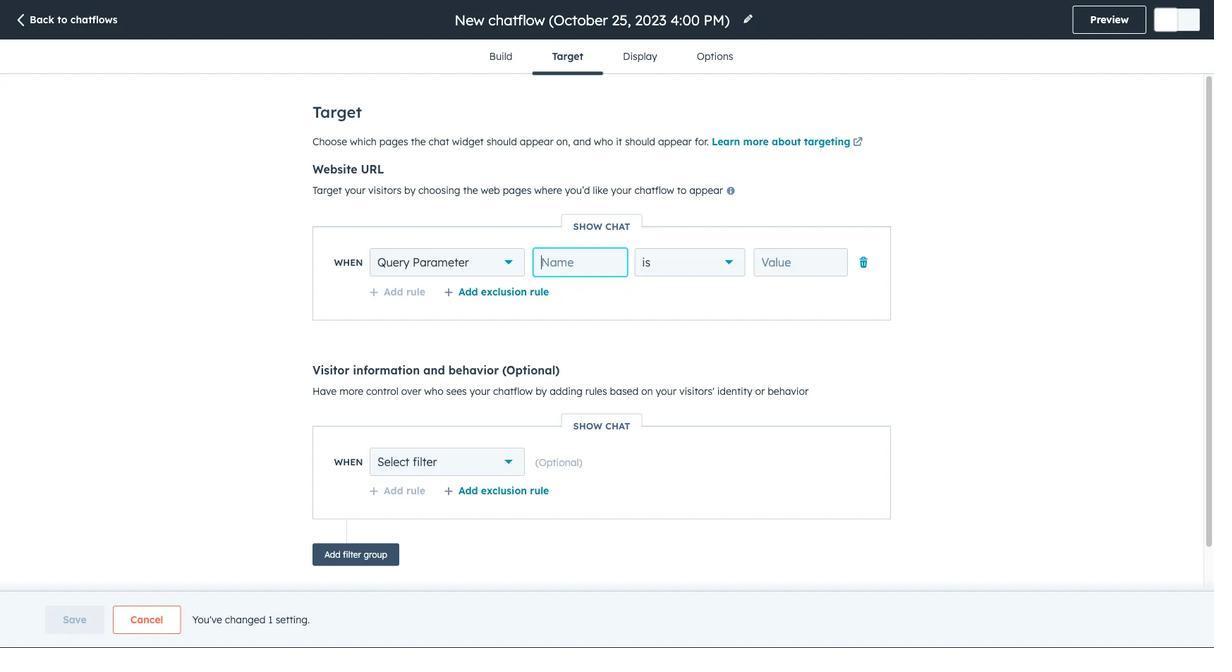 Task type: locate. For each thing, give the bounding box(es) containing it.
0 horizontal spatial who
[[424, 385, 444, 397]]

add rule button
[[369, 285, 425, 298], [369, 484, 425, 497]]

chat for parameter
[[605, 221, 631, 232]]

1 vertical spatial who
[[424, 385, 444, 397]]

when for query parameter
[[334, 257, 363, 268]]

1 vertical spatial add rule
[[384, 484, 425, 497]]

0 vertical spatial when
[[334, 257, 363, 268]]

0 vertical spatial target
[[552, 50, 584, 62]]

1 horizontal spatial by
[[536, 385, 547, 397]]

chat down the like
[[605, 221, 631, 232]]

1 add exclusion rule from the top
[[459, 285, 549, 298]]

add exclusion rule
[[459, 285, 549, 298], [459, 484, 549, 497]]

when
[[334, 257, 363, 268], [334, 457, 363, 468]]

0 vertical spatial more
[[743, 135, 769, 147]]

2 chat from the top
[[605, 420, 631, 432]]

and right on,
[[573, 135, 591, 147]]

link opens in a new window image
[[853, 134, 863, 151], [853, 138, 863, 147]]

0 vertical spatial add rule button
[[369, 285, 425, 298]]

0 vertical spatial filter
[[413, 455, 437, 469]]

target your visitors by choosing the web pages where you'd like your chatflow to appear
[[313, 184, 726, 197]]

who down visitor information and  behavior (optional) on the bottom left
[[424, 385, 444, 397]]

add rule button down query
[[369, 285, 425, 298]]

show for query parameter
[[573, 221, 603, 232]]

group
[[364, 550, 387, 560]]

like
[[593, 184, 608, 197]]

0 vertical spatial chatflow
[[635, 184, 674, 197]]

1 show from the top
[[573, 221, 603, 232]]

by
[[404, 184, 416, 197], [536, 385, 547, 397]]

select filter
[[378, 455, 437, 469]]

1 show chat from the top
[[573, 221, 631, 232]]

show chat link down rules
[[562, 420, 642, 432]]

is button
[[635, 248, 745, 277]]

your right the like
[[611, 184, 632, 197]]

where
[[534, 184, 562, 197]]

back to chatflows
[[30, 13, 118, 26]]

2 add rule button from the top
[[369, 484, 425, 497]]

add
[[384, 285, 403, 298], [459, 285, 478, 298], [384, 484, 403, 497], [459, 484, 478, 497], [325, 550, 341, 560]]

chat down based
[[605, 420, 631, 432]]

1 vertical spatial add exclusion rule
[[459, 484, 549, 497]]

appear left on,
[[520, 135, 554, 147]]

select
[[378, 455, 410, 469]]

on,
[[556, 135, 571, 147]]

parameter
[[413, 255, 469, 270]]

exclusion down the query parameter popup button
[[481, 285, 527, 298]]

add rule down select filter
[[384, 484, 425, 497]]

choosing
[[418, 184, 461, 197]]

more right learn
[[743, 135, 769, 147]]

more right have
[[340, 385, 364, 397]]

pages right web at the left top of the page
[[503, 184, 532, 197]]

None field
[[453, 10, 734, 29]]

0 vertical spatial show
[[573, 221, 603, 232]]

show chat for select filter
[[573, 420, 631, 432]]

by left adding
[[536, 385, 547, 397]]

rule
[[406, 285, 425, 298], [530, 285, 549, 298], [406, 484, 425, 497], [530, 484, 549, 497]]

1 vertical spatial target
[[313, 102, 362, 122]]

target
[[552, 50, 584, 62], [313, 102, 362, 122], [313, 184, 342, 197]]

1 vertical spatial by
[[536, 385, 547, 397]]

target down "website"
[[313, 184, 342, 197]]

0 horizontal spatial behavior
[[449, 363, 499, 377]]

0 horizontal spatial filter
[[343, 550, 361, 560]]

your
[[345, 184, 366, 197], [611, 184, 632, 197], [470, 385, 490, 397], [656, 385, 677, 397]]

when left query
[[334, 257, 363, 268]]

chatflow right the like
[[635, 184, 674, 197]]

2 show chat link from the top
[[562, 420, 642, 432]]

add rule
[[384, 285, 425, 298], [384, 484, 425, 497]]

filter left the group
[[343, 550, 361, 560]]

0 horizontal spatial the
[[411, 135, 426, 147]]

1 vertical spatial show chat
[[573, 420, 631, 432]]

1 vertical spatial add exclusion rule button
[[444, 484, 549, 497]]

add exclusion rule down select filter popup button
[[459, 484, 549, 497]]

who
[[594, 135, 613, 147], [424, 385, 444, 397]]

visitor
[[313, 363, 350, 377]]

1 vertical spatial and
[[423, 363, 445, 377]]

add exclusion rule button down select filter popup button
[[444, 484, 549, 497]]

choose
[[313, 135, 347, 147]]

to inside button
[[57, 13, 67, 26]]

1 vertical spatial filter
[[343, 550, 361, 560]]

1 chat from the top
[[605, 221, 631, 232]]

is
[[642, 255, 651, 270]]

filter
[[413, 455, 437, 469], [343, 550, 361, 560]]

1 exclusion from the top
[[481, 285, 527, 298]]

2 show chat from the top
[[573, 420, 631, 432]]

web
[[481, 184, 500, 197]]

1 horizontal spatial to
[[677, 184, 687, 197]]

based
[[610, 385, 639, 397]]

more for learn
[[743, 135, 769, 147]]

1 vertical spatial more
[[340, 385, 364, 397]]

1 add rule from the top
[[384, 285, 425, 298]]

add rule button for select
[[369, 484, 425, 497]]

build button
[[470, 40, 532, 73]]

chat for filter
[[605, 420, 631, 432]]

add exclusion rule for parameter
[[459, 285, 549, 298]]

when for select filter
[[334, 457, 363, 468]]

1 should from the left
[[487, 135, 517, 147]]

1 add exclusion rule button from the top
[[444, 285, 549, 298]]

0 vertical spatial show chat
[[573, 221, 631, 232]]

and
[[573, 135, 591, 147], [423, 363, 445, 377]]

filter inside popup button
[[413, 455, 437, 469]]

1 when from the top
[[334, 257, 363, 268]]

1 vertical spatial the
[[463, 184, 478, 197]]

the
[[411, 135, 426, 147], [463, 184, 478, 197]]

0 horizontal spatial by
[[404, 184, 416, 197]]

preview button
[[1073, 6, 1147, 34]]

should right it
[[625, 135, 656, 147]]

0 vertical spatial (optional)
[[502, 363, 560, 377]]

2 link opens in a new window image from the top
[[853, 138, 863, 147]]

filter right select
[[413, 455, 437, 469]]

choose which pages the chat widget should appear on, and who it should appear for.
[[313, 135, 712, 147]]

behavior up "sees"
[[449, 363, 499, 377]]

show chat down rules
[[573, 420, 631, 432]]

and right information
[[423, 363, 445, 377]]

add exclusion rule down the query parameter popup button
[[459, 285, 549, 298]]

exclusion
[[481, 285, 527, 298], [481, 484, 527, 497]]

filter for add
[[343, 550, 361, 560]]

1 horizontal spatial more
[[743, 135, 769, 147]]

1 vertical spatial chatflow
[[493, 385, 533, 397]]

1 horizontal spatial and
[[573, 135, 591, 147]]

2 should from the left
[[625, 135, 656, 147]]

filter inside button
[[343, 550, 361, 560]]

1 vertical spatial show chat link
[[562, 420, 642, 432]]

(optional)
[[502, 363, 560, 377], [536, 456, 583, 469]]

0 vertical spatial chat
[[605, 221, 631, 232]]

2 add rule from the top
[[384, 484, 425, 497]]

1 vertical spatial chat
[[605, 420, 631, 432]]

0 vertical spatial add exclusion rule
[[459, 285, 549, 298]]

exclusion for query parameter
[[481, 285, 527, 298]]

0 vertical spatial add exclusion rule button
[[444, 285, 549, 298]]

0 vertical spatial to
[[57, 13, 67, 26]]

0 horizontal spatial more
[[340, 385, 364, 397]]

0 horizontal spatial chatflow
[[493, 385, 533, 397]]

website
[[313, 162, 357, 176]]

exclusion down select filter popup button
[[481, 484, 527, 497]]

appear
[[520, 135, 554, 147], [658, 135, 692, 147], [690, 184, 723, 197]]

pages
[[380, 135, 408, 147], [503, 184, 532, 197]]

appear left for.
[[658, 135, 692, 147]]

add exclusion rule button
[[444, 285, 549, 298], [444, 484, 549, 497]]

add down select
[[384, 484, 403, 497]]

1 horizontal spatial filter
[[413, 455, 437, 469]]

Name text field
[[534, 248, 628, 277]]

when left select
[[334, 457, 363, 468]]

visitor information and  behavior (optional)
[[313, 363, 560, 377]]

1 vertical spatial show
[[573, 420, 603, 432]]

1 vertical spatial exclusion
[[481, 484, 527, 497]]

pages right which
[[380, 135, 408, 147]]

2 show from the top
[[573, 420, 603, 432]]

show chat link for select filter
[[562, 420, 642, 432]]

show down rules
[[573, 420, 603, 432]]

show for select filter
[[573, 420, 603, 432]]

cancel
[[130, 614, 163, 626]]

should
[[487, 135, 517, 147], [625, 135, 656, 147]]

1 vertical spatial behavior
[[768, 385, 809, 397]]

behavior
[[449, 363, 499, 377], [768, 385, 809, 397]]

1 vertical spatial when
[[334, 457, 363, 468]]

target right 'build'
[[552, 50, 584, 62]]

0 vertical spatial exclusion
[[481, 285, 527, 298]]

widget
[[452, 135, 484, 147]]

0 vertical spatial show chat link
[[562, 221, 642, 232]]

show chat
[[573, 221, 631, 232], [573, 420, 631, 432]]

add inside add filter group button
[[325, 550, 341, 560]]

2 add exclusion rule from the top
[[459, 484, 549, 497]]

rules
[[585, 385, 607, 397]]

0 vertical spatial who
[[594, 135, 613, 147]]

chat
[[605, 221, 631, 232], [605, 420, 631, 432]]

over
[[401, 385, 422, 397]]

the left web at the left top of the page
[[463, 184, 478, 197]]

show chat down the like
[[573, 221, 631, 232]]

the left chat
[[411, 135, 426, 147]]

0 horizontal spatial and
[[423, 363, 445, 377]]

options
[[697, 50, 733, 62]]

add left the group
[[325, 550, 341, 560]]

0 vertical spatial and
[[573, 135, 591, 147]]

chatflow
[[635, 184, 674, 197], [493, 385, 533, 397]]

select filter button
[[370, 448, 525, 476]]

who left it
[[594, 135, 613, 147]]

2 exclusion from the top
[[481, 484, 527, 497]]

show chat link down the like
[[562, 221, 642, 232]]

identity
[[717, 385, 753, 397]]

0 horizontal spatial pages
[[380, 135, 408, 147]]

information
[[353, 363, 420, 377]]

show chat for query parameter
[[573, 221, 631, 232]]

1 horizontal spatial pages
[[503, 184, 532, 197]]

by right visitors
[[404, 184, 416, 197]]

query parameter
[[378, 255, 469, 270]]

1 show chat link from the top
[[562, 221, 642, 232]]

chatflow left adding
[[493, 385, 533, 397]]

show chat link
[[562, 221, 642, 232], [562, 420, 642, 432]]

0 horizontal spatial should
[[487, 135, 517, 147]]

add rule button down select
[[369, 484, 425, 497]]

add down query
[[384, 285, 403, 298]]

target up choose
[[313, 102, 362, 122]]

1 add rule button from the top
[[369, 285, 425, 298]]

1 horizontal spatial should
[[625, 135, 656, 147]]

learn more about targeting link
[[712, 134, 866, 151]]

back
[[30, 13, 54, 26]]

2 add exclusion rule button from the top
[[444, 484, 549, 497]]

add rule down query
[[384, 285, 425, 298]]

it
[[616, 135, 622, 147]]

show up name text box
[[573, 221, 603, 232]]

add exclusion rule button down the query parameter popup button
[[444, 285, 549, 298]]

your right "sees"
[[470, 385, 490, 397]]

should right 'widget'
[[487, 135, 517, 147]]

2 when from the top
[[334, 457, 363, 468]]

navigation
[[470, 40, 753, 75]]

show
[[573, 221, 603, 232], [573, 420, 603, 432]]

query
[[378, 255, 410, 270]]

visitors'
[[679, 385, 715, 397]]

0 vertical spatial add rule
[[384, 285, 425, 298]]

0 vertical spatial behavior
[[449, 363, 499, 377]]

you'd
[[565, 184, 590, 197]]

changed
[[225, 614, 266, 626]]

behavior right or at right bottom
[[768, 385, 809, 397]]

to
[[57, 13, 67, 26], [677, 184, 687, 197]]

more
[[743, 135, 769, 147], [340, 385, 364, 397]]

1 vertical spatial add rule button
[[369, 484, 425, 497]]

0 horizontal spatial to
[[57, 13, 67, 26]]

add filter group
[[325, 550, 387, 560]]



Task type: vqa. For each thing, say whether or not it's contained in the screenshot.
The Build
yes



Task type: describe. For each thing, give the bounding box(es) containing it.
add exclusion rule for filter
[[459, 484, 549, 497]]

navigation containing build
[[470, 40, 753, 75]]

or
[[755, 385, 765, 397]]

1 horizontal spatial the
[[463, 184, 478, 197]]

add rule button for query
[[369, 285, 425, 298]]

Value text field
[[754, 248, 848, 277]]

your right on
[[656, 385, 677, 397]]

filter for select
[[413, 455, 437, 469]]

1 vertical spatial (optional)
[[536, 456, 583, 469]]

which
[[350, 135, 377, 147]]

1
[[268, 614, 273, 626]]

your down website url
[[345, 184, 366, 197]]

setting.
[[276, 614, 310, 626]]

have
[[313, 385, 337, 397]]

adding
[[550, 385, 583, 397]]

display button
[[603, 40, 677, 73]]

sees
[[446, 385, 467, 397]]

0 vertical spatial the
[[411, 135, 426, 147]]

back to chatflows button
[[14, 13, 118, 28]]

2 vertical spatial target
[[313, 184, 342, 197]]

1 horizontal spatial chatflow
[[635, 184, 674, 197]]

add down select filter popup button
[[459, 484, 478, 497]]

link opens in a new window image inside learn more about targeting link
[[853, 138, 863, 147]]

1 link opens in a new window image from the top
[[853, 134, 863, 151]]

visitors
[[368, 184, 402, 197]]

1 vertical spatial pages
[[503, 184, 532, 197]]

chatflows
[[70, 13, 118, 26]]

for.
[[695, 135, 709, 147]]

1 horizontal spatial who
[[594, 135, 613, 147]]

have more control over who sees your chatflow by adding rules based on your visitors' identity or behavior
[[313, 385, 809, 397]]

appear down for.
[[690, 184, 723, 197]]

you've
[[192, 614, 222, 626]]

learn more about targeting
[[712, 135, 851, 147]]

chat
[[429, 135, 449, 147]]

add down the query parameter popup button
[[459, 285, 478, 298]]

target inside button
[[552, 50, 584, 62]]

add filter group button
[[313, 544, 399, 566]]

options button
[[677, 40, 753, 73]]

exclusion for select filter
[[481, 484, 527, 497]]

targeting
[[804, 135, 851, 147]]

about
[[772, 135, 801, 147]]

1 vertical spatial to
[[677, 184, 687, 197]]

add rule for query
[[384, 285, 425, 298]]

0 vertical spatial by
[[404, 184, 416, 197]]

1 horizontal spatial behavior
[[768, 385, 809, 397]]

add exclusion rule button for select filter
[[444, 484, 549, 497]]

show chat link for query parameter
[[562, 221, 642, 232]]

build
[[489, 50, 513, 62]]

url
[[361, 162, 384, 176]]

query parameter button
[[370, 248, 525, 277]]

0 vertical spatial pages
[[380, 135, 408, 147]]

website url
[[313, 162, 384, 176]]

add rule for select
[[384, 484, 425, 497]]

save
[[63, 614, 87, 626]]

learn
[[712, 135, 740, 147]]

you've changed 1 setting.
[[192, 614, 310, 626]]

save button
[[45, 606, 104, 634]]

on
[[641, 385, 653, 397]]

display
[[623, 50, 657, 62]]

target button
[[532, 40, 603, 75]]

control
[[366, 385, 399, 397]]

cancel button
[[113, 606, 181, 634]]

more for have
[[340, 385, 364, 397]]

add exclusion rule button for query parameter
[[444, 285, 549, 298]]

preview
[[1091, 13, 1129, 26]]



